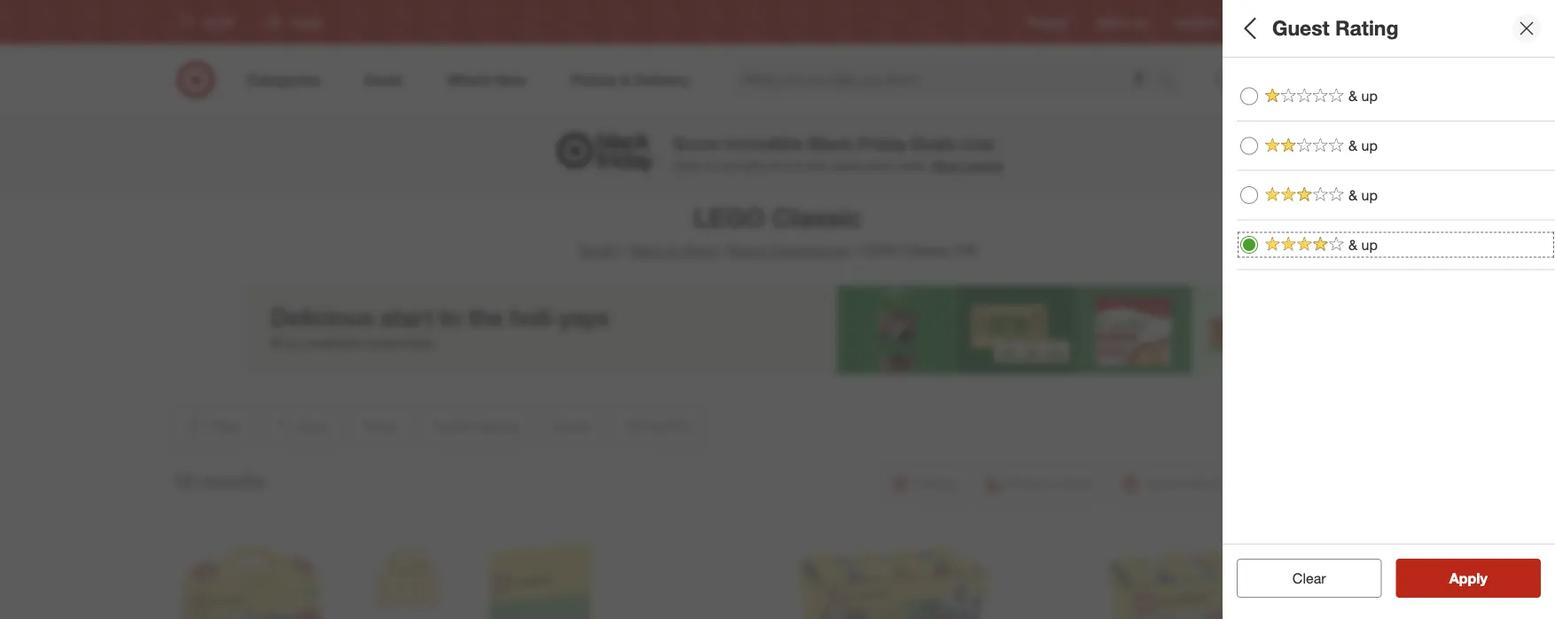 Task type: locate. For each thing, give the bounding box(es) containing it.
weekly ad
[[1097, 15, 1147, 29]]

4
[[1237, 155, 1244, 170]]

results
[[200, 469, 266, 494], [1461, 570, 1507, 587]]

target circle link
[[1246, 15, 1306, 30]]

0 horizontal spatial target
[[579, 242, 617, 259]]

search button
[[1152, 60, 1195, 103]]

/
[[621, 242, 626, 259], [721, 242, 726, 259], [854, 242, 858, 259]]

1 horizontal spatial /
[[721, 242, 726, 259]]

0 vertical spatial lego
[[694, 201, 765, 233]]

clear inside clear all 'button'
[[1284, 570, 1318, 587]]

1 horizontal spatial results
[[1461, 570, 1507, 587]]

lego up brand
[[694, 201, 765, 233]]

0 horizontal spatial deals
[[912, 133, 957, 153]]

& for second & up "option"
[[1349, 137, 1358, 154]]

target inside lego classic target / ways to shop / brand experiences / lego classic (18)
[[579, 242, 617, 259]]

lego
[[694, 201, 765, 233], [862, 242, 900, 259]]

guest inside guest rating 4 stars and up
[[1237, 132, 1285, 152]]

ways to shop link
[[629, 242, 717, 259]]

see
[[1432, 570, 1457, 587]]

0 vertical spatial deals
[[912, 133, 957, 153]]

0 horizontal spatial results
[[200, 469, 266, 494]]

target left ways
[[579, 242, 617, 259]]

guest rating 4 stars and up
[[1237, 132, 1342, 170]]

& up
[[1349, 87, 1378, 105], [1349, 137, 1378, 154], [1349, 186, 1378, 204], [1349, 236, 1378, 253]]

target
[[1246, 15, 1275, 29], [579, 242, 617, 259]]

rating inside guest rating 4 stars and up
[[1289, 132, 1342, 152]]

guest
[[1273, 16, 1330, 40], [1237, 132, 1285, 152]]

1 horizontal spatial target
[[1246, 15, 1275, 29]]

4 & up from the top
[[1349, 236, 1378, 253]]

target link
[[579, 242, 617, 259]]

18 results
[[171, 469, 266, 494]]

results right 18
[[200, 469, 266, 494]]

fpo/apo button
[[1237, 244, 1556, 306]]

deals down stars on the right top
[[1237, 200, 1283, 221]]

deals button
[[1237, 182, 1556, 244]]

experiences
[[771, 242, 850, 259]]

0 horizontal spatial /
[[621, 242, 626, 259]]

filters
[[1268, 16, 1323, 40]]

price
[[1237, 70, 1279, 90]]

1 vertical spatial rating
[[1289, 132, 1342, 152]]

incredible
[[725, 133, 804, 153]]

0 vertical spatial guest
[[1273, 16, 1330, 40]]

guest for guest rating
[[1273, 16, 1330, 40]]

rating
[[1336, 16, 1399, 40], [1289, 132, 1342, 152]]

1 vertical spatial results
[[1461, 570, 1507, 587]]

guest inside dialog
[[1273, 16, 1330, 40]]

18
[[171, 469, 194, 494]]

brand experiences link
[[729, 242, 850, 259]]

lego right the experiences
[[862, 242, 900, 259]]

2 & up from the top
[[1349, 137, 1378, 154]]

rating for guest rating
[[1336, 16, 1399, 40]]

0 horizontal spatial classic
[[773, 201, 862, 233]]

rating inside dialog
[[1336, 16, 1399, 40]]

(18)
[[954, 242, 977, 259]]

deals inside score incredible black friday deals now save on top gifts & find new deals each week. start saving
[[912, 133, 957, 153]]

results for 18 results
[[200, 469, 266, 494]]

clear
[[1284, 570, 1318, 587], [1293, 570, 1327, 587]]

price $25  –  $50; $50  –  $100
[[1237, 70, 1374, 108]]

1 & up from the top
[[1349, 87, 1378, 105]]

find stores link
[[1334, 15, 1388, 30]]

deals up start
[[912, 133, 957, 153]]

and
[[1278, 155, 1299, 170]]

classic
[[773, 201, 862, 233], [904, 242, 950, 259]]

$50;
[[1279, 93, 1302, 108]]

& up radio down 4
[[1241, 186, 1259, 204]]

0 vertical spatial results
[[200, 469, 266, 494]]

0 vertical spatial classic
[[773, 201, 862, 233]]

0 vertical spatial target
[[1246, 15, 1275, 29]]

results inside button
[[1461, 570, 1507, 587]]

& up radio up 4
[[1241, 137, 1259, 155]]

1 horizontal spatial classic
[[904, 242, 950, 259]]

on
[[704, 158, 718, 173]]

search
[[1152, 73, 1195, 90]]

/ right the experiences
[[854, 242, 858, 259]]

week.
[[897, 158, 929, 173]]

up for 1st & up "option" from the top
[[1362, 87, 1378, 105]]

1 & up radio from the top
[[1241, 87, 1259, 105]]

ways
[[629, 242, 663, 259]]

apply button
[[1397, 559, 1542, 598]]

stores
[[1358, 15, 1388, 29]]

2 & up radio from the top
[[1241, 137, 1259, 155]]

3 & up from the top
[[1349, 186, 1378, 204]]

& up for 1st & up "option" from the top
[[1349, 87, 1378, 105]]

& up radio left $50; at the top of page
[[1241, 87, 1259, 105]]

fpo/apo
[[1237, 262, 1314, 283]]

classic left '(18)'
[[904, 242, 950, 259]]

0 vertical spatial rating
[[1336, 16, 1399, 40]]

up
[[1362, 87, 1378, 105], [1362, 137, 1378, 154], [1303, 155, 1317, 170], [1362, 186, 1378, 204], [1362, 236, 1378, 253]]

score
[[674, 133, 720, 153]]

1 / from the left
[[621, 242, 626, 259]]

score incredible black friday deals now save on top gifts & find new deals each week. start saving
[[674, 133, 1004, 173]]

1 horizontal spatial lego
[[862, 242, 900, 259]]

guest rating dialog
[[1223, 0, 1556, 619]]

clear button
[[1237, 559, 1383, 598]]

1 vertical spatial target
[[579, 242, 617, 259]]

& up for 3rd & up "option"
[[1349, 186, 1378, 204]]

target circle
[[1246, 15, 1306, 29]]

registry
[[1029, 15, 1068, 29]]

deals
[[912, 133, 957, 153], [1237, 200, 1283, 221]]

lego classic target / ways to shop / brand experiences / lego classic (18)
[[579, 201, 977, 259]]

& up radio up fpo/apo
[[1241, 236, 1259, 254]]

/ left ways
[[621, 242, 626, 259]]

/ right shop
[[721, 242, 726, 259]]

1 vertical spatial deals
[[1237, 200, 1283, 221]]

$50
[[1306, 93, 1325, 108]]

&
[[1349, 87, 1358, 105], [1349, 137, 1358, 154], [771, 158, 779, 173], [1349, 186, 1358, 204], [1349, 236, 1358, 253]]

& up radio
[[1241, 87, 1259, 105], [1241, 137, 1259, 155], [1241, 186, 1259, 204], [1241, 236, 1259, 254]]

& up for 1st & up "option" from the bottom
[[1349, 236, 1378, 253]]

1 clear from the left
[[1284, 570, 1318, 587]]

weekly
[[1097, 15, 1131, 29]]

gifts
[[743, 158, 768, 173]]

Include out of stock checkbox
[[1237, 323, 1255, 341]]

all filters dialog
[[1223, 0, 1556, 619]]

find
[[782, 158, 803, 173]]

clear inside clear button
[[1293, 570, 1327, 587]]

classic up the experiences
[[773, 201, 862, 233]]

brand
[[729, 242, 767, 259]]

guest rating
[[1273, 16, 1399, 40]]

1 horizontal spatial deals
[[1237, 200, 1283, 221]]

1 vertical spatial guest
[[1237, 132, 1285, 152]]

results right see at the right bottom of page
[[1461, 570, 1507, 587]]

2 horizontal spatial /
[[854, 242, 858, 259]]

2 clear from the left
[[1293, 570, 1327, 587]]

all
[[1237, 16, 1262, 40]]

deals
[[833, 158, 863, 173]]

target left circle at the right of the page
[[1246, 15, 1275, 29]]



Task type: vqa. For each thing, say whether or not it's contained in the screenshot.
email to the left
no



Task type: describe. For each thing, give the bounding box(es) containing it.
find stores
[[1334, 15, 1388, 29]]

weekly ad link
[[1097, 15, 1147, 30]]

ad
[[1134, 15, 1147, 29]]

find
[[1334, 15, 1355, 29]]

friday
[[858, 133, 907, 153]]

black
[[809, 133, 853, 153]]

saving
[[966, 158, 1004, 173]]

up for second & up "option"
[[1362, 137, 1378, 154]]

clear for clear
[[1293, 570, 1327, 587]]

shop
[[684, 242, 717, 259]]

redcard link
[[1176, 15, 1218, 30]]

registry link
[[1029, 15, 1068, 30]]

1 vertical spatial lego
[[862, 242, 900, 259]]

clear for clear all
[[1284, 570, 1318, 587]]

& for 1st & up "option" from the bottom
[[1349, 236, 1358, 253]]

up for 1st & up "option" from the bottom
[[1362, 236, 1378, 253]]

results for see results
[[1461, 570, 1507, 587]]

$100
[[1347, 93, 1374, 108]]

0 horizontal spatial lego
[[694, 201, 765, 233]]

all filters
[[1237, 16, 1323, 40]]

& inside score incredible black friday deals now save on top gifts & find new deals each week. start saving
[[771, 158, 779, 173]]

What can we help you find? suggestions appear below search field
[[733, 60, 1164, 99]]

see results button
[[1397, 559, 1542, 598]]

top
[[722, 158, 740, 173]]

deals inside deals "button"
[[1237, 200, 1283, 221]]

3 / from the left
[[854, 242, 858, 259]]

advertisement region
[[246, 286, 1310, 374]]

& for 1st & up "option" from the top
[[1349, 87, 1358, 105]]

to
[[667, 242, 680, 259]]

up inside guest rating 4 stars and up
[[1303, 155, 1317, 170]]

redcard
[[1176, 15, 1218, 29]]

see results
[[1432, 570, 1507, 587]]

1 vertical spatial classic
[[904, 242, 950, 259]]

clear all
[[1284, 570, 1336, 587]]

new
[[806, 158, 829, 173]]

stars
[[1248, 155, 1275, 170]]

start
[[933, 158, 962, 173]]

guest for guest rating 4 stars and up
[[1237, 132, 1285, 152]]

rating for guest rating 4 stars and up
[[1289, 132, 1342, 152]]

all
[[1322, 570, 1336, 587]]

apply
[[1450, 570, 1488, 587]]

up for 3rd & up "option"
[[1362, 186, 1378, 204]]

clear all button
[[1237, 559, 1383, 598]]

2 / from the left
[[721, 242, 726, 259]]

& up for second & up "option"
[[1349, 137, 1378, 154]]

4 & up radio from the top
[[1241, 236, 1259, 254]]

each
[[866, 158, 893, 173]]

& for 3rd & up "option"
[[1349, 186, 1358, 204]]

$25
[[1237, 93, 1257, 108]]

save
[[674, 158, 701, 173]]

circle
[[1278, 15, 1306, 29]]

3 & up radio from the top
[[1241, 186, 1259, 204]]

now
[[962, 133, 995, 153]]



